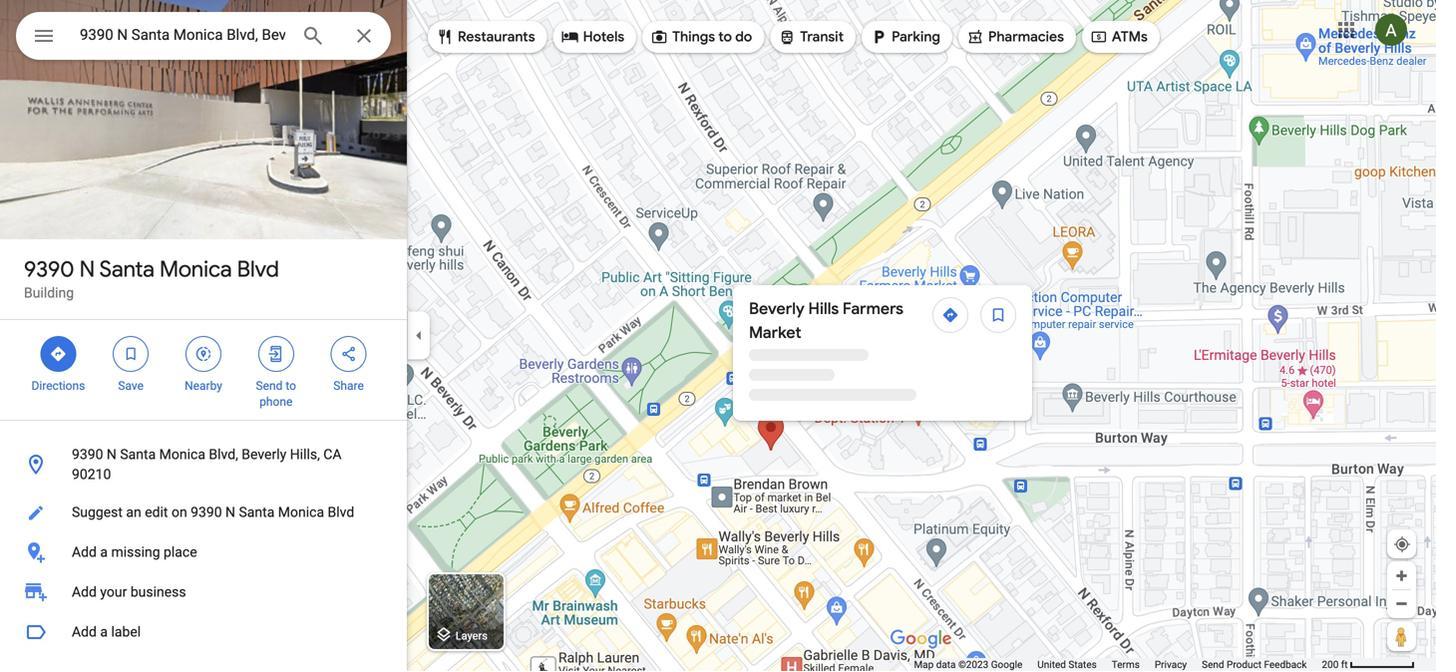 Task type: locate. For each thing, give the bounding box(es) containing it.
9390 inside the 9390 n santa monica blvd, beverly hills, ca 90210
[[72, 447, 103, 463]]

1 horizontal spatial beverly
[[749, 403, 805, 423]]

blvd inside "button"
[[328, 504, 354, 521]]

beverly
[[749, 403, 805, 423], [242, 447, 287, 463]]

beverly up market
[[749, 403, 805, 423]]

0 vertical spatial monica
[[160, 255, 232, 283]]

google account: angela cha  
(angela.cha@adept.ai) image
[[1376, 14, 1408, 46]]

santa inside 9390 n santa monica blvd building
[[99, 255, 155, 283]]

feedback
[[1265, 659, 1308, 671]]

beverly inside the 9390 n santa monica blvd, beverly hills, ca 90210
[[242, 447, 287, 463]]

 atms
[[1090, 26, 1148, 48]]

(193)
[[844, 453, 872, 467]]

2 vertical spatial santa
[[239, 504, 275, 521]]

a
[[100, 544, 108, 561], [100, 624, 108, 641]]

atms
[[1112, 28, 1148, 46]]

0 vertical spatial add
[[72, 544, 97, 561]]

1 a from the top
[[100, 544, 108, 561]]

to inside  things to do
[[719, 28, 732, 46]]

beverly hills farmers market element
[[749, 401, 927, 449]]

1 vertical spatial beverly
[[242, 447, 287, 463]]

to
[[719, 28, 732, 46], [286, 379, 296, 393]]

2 a from the top
[[100, 624, 108, 641]]

monica inside "button"
[[278, 504, 324, 521]]

blvd,
[[209, 447, 238, 463]]

0 vertical spatial n
[[79, 255, 95, 283]]

add a missing place
[[72, 544, 197, 561]]

market
[[798, 469, 836, 483]]

9390 up 90210
[[72, 447, 103, 463]]

google maps element
[[0, 0, 1437, 671]]

hills
[[809, 403, 839, 423]]

santa for blvd,
[[120, 447, 156, 463]]

an
[[126, 504, 141, 521]]

monica inside the 9390 n santa monica blvd, beverly hills, ca 90210
[[159, 447, 205, 463]]

map
[[914, 659, 934, 671]]

send to phone
[[256, 379, 296, 409]]

blvd
[[237, 255, 279, 283], [328, 504, 354, 521]]

1 horizontal spatial send
[[1202, 659, 1225, 671]]

blvd inside 9390 n santa monica blvd building
[[237, 255, 279, 283]]

blvd up 
[[237, 255, 279, 283]]


[[436, 26, 454, 48]]

1 vertical spatial to
[[286, 379, 296, 393]]

building
[[24, 285, 74, 301]]

santa for blvd
[[99, 255, 155, 283]]

1 add from the top
[[72, 544, 97, 561]]

0 vertical spatial blvd
[[237, 255, 279, 283]]

farmers
[[843, 403, 904, 423]]

0 vertical spatial 9390
[[24, 255, 74, 283]]

90210
[[72, 466, 111, 483]]

monica down hills,
[[278, 504, 324, 521]]

9390 right on
[[191, 504, 222, 521]]

2 vertical spatial 9390
[[191, 504, 222, 521]]

1 horizontal spatial blvd
[[328, 504, 354, 521]]

santa up an
[[120, 447, 156, 463]]

add for add a label
[[72, 624, 97, 641]]

0 horizontal spatial to
[[286, 379, 296, 393]]

map data ©2023 google
[[914, 659, 1023, 671]]

2 vertical spatial add
[[72, 624, 97, 641]]

add for add a missing place
[[72, 544, 97, 561]]

1 horizontal spatial n
[[107, 447, 117, 463]]

santa inside the 9390 n santa monica blvd, beverly hills, ca 90210
[[120, 447, 156, 463]]

send inside send product feedback button
[[1202, 659, 1225, 671]]

0 vertical spatial santa
[[99, 255, 155, 283]]

opens
[[797, 485, 831, 499]]

monica left the blvd,
[[159, 447, 205, 463]]

a left missing
[[100, 544, 108, 561]]

send inside send to phone
[[256, 379, 283, 393]]

suggest
[[72, 504, 123, 521]]

0 horizontal spatial blvd
[[237, 255, 279, 283]]

none field inside '9390 n santa monica blvd, beverly hills, ca 90210' field
[[80, 23, 285, 47]]

0 vertical spatial to
[[719, 28, 732, 46]]

on
[[172, 504, 187, 521]]

200 ft
[[1323, 659, 1349, 671]]

footer
[[914, 659, 1323, 671]]

states
[[1069, 659, 1097, 671]]

santa inside "button"
[[239, 504, 275, 521]]

do
[[736, 28, 753, 46]]

add your business link
[[0, 573, 407, 613]]

0 vertical spatial beverly
[[749, 403, 805, 423]]

1 vertical spatial 9390
[[72, 447, 103, 463]]

beverly right the blvd,
[[242, 447, 287, 463]]

monica up 
[[160, 255, 232, 283]]

footer containing map data ©2023 google
[[914, 659, 1323, 671]]

1 vertical spatial a
[[100, 624, 108, 641]]

product
[[1227, 659, 1262, 671]]

 button
[[16, 12, 72, 64]]

blvd down "ca"
[[328, 504, 354, 521]]

footer inside google maps element
[[914, 659, 1323, 671]]

⋅
[[789, 485, 794, 499]]

santa up add a missing place button
[[239, 504, 275, 521]]

santa up 
[[99, 255, 155, 283]]

1 vertical spatial add
[[72, 584, 97, 601]]

2 vertical spatial n
[[226, 504, 236, 521]]

0 vertical spatial send
[[256, 379, 283, 393]]

0 horizontal spatial n
[[79, 255, 95, 283]]

add left your
[[72, 584, 97, 601]]

1 horizontal spatial to
[[719, 28, 732, 46]]

2 add from the top
[[72, 584, 97, 601]]

1 vertical spatial santa
[[120, 447, 156, 463]]

send for send product feedback
[[1202, 659, 1225, 671]]

monica for blvd
[[160, 255, 232, 283]]

layers
[[456, 630, 488, 642]]

farmers' market closed ⋅ opens 9 am sun
[[749, 469, 884, 499]]

n
[[79, 255, 95, 283], [107, 447, 117, 463], [226, 504, 236, 521]]

add down the suggest
[[72, 544, 97, 561]]

to left do at the top right
[[719, 28, 732, 46]]

3 add from the top
[[72, 624, 97, 641]]


[[195, 343, 213, 365]]


[[967, 26, 985, 48]]

n inside the 9390 n santa monica blvd, beverly hills, ca 90210
[[107, 447, 117, 463]]

add left the label
[[72, 624, 97, 641]]

directions
[[31, 379, 85, 393]]

1 vertical spatial blvd
[[328, 504, 354, 521]]

monica inside 9390 n santa monica blvd building
[[160, 255, 232, 283]]

9390
[[24, 255, 74, 283], [72, 447, 103, 463], [191, 504, 222, 521]]

send left product
[[1202, 659, 1225, 671]]

1 vertical spatial monica
[[159, 447, 205, 463]]

beverly hills farmers market
[[749, 403, 904, 447]]

to up phone
[[286, 379, 296, 393]]

None field
[[80, 23, 285, 47]]


[[267, 343, 285, 365]]

9390 inside 9390 n santa monica blvd building
[[24, 255, 74, 283]]

0 horizontal spatial send
[[256, 379, 283, 393]]

1 vertical spatial send
[[1202, 659, 1225, 671]]

ca
[[324, 447, 342, 463]]

privacy
[[1155, 659, 1188, 671]]

santa
[[99, 255, 155, 283], [120, 447, 156, 463], [239, 504, 275, 521]]

label
[[111, 624, 141, 641]]

privacy button
[[1155, 659, 1188, 671]]

sun
[[864, 485, 884, 499]]

200 ft button
[[1323, 659, 1416, 671]]

2 vertical spatial monica
[[278, 504, 324, 521]]

suggest an edit on 9390 n santa monica blvd
[[72, 504, 354, 521]]

pharmacies
[[989, 28, 1065, 46]]

hotels
[[583, 28, 625, 46]]

add
[[72, 544, 97, 561], [72, 584, 97, 601], [72, 624, 97, 641]]

missing
[[111, 544, 160, 561]]

2 horizontal spatial n
[[226, 504, 236, 521]]

1 vertical spatial n
[[107, 447, 117, 463]]

0 vertical spatial a
[[100, 544, 108, 561]]

0 horizontal spatial beverly
[[242, 447, 287, 463]]

send
[[256, 379, 283, 393], [1202, 659, 1225, 671]]

9390 up building
[[24, 255, 74, 283]]

closed
[[749, 485, 786, 499]]

a left the label
[[100, 624, 108, 641]]

9390 n santa monica blvd, beverly hills, ca 90210 button
[[0, 437, 407, 493]]

n inside 9390 n santa monica blvd building
[[79, 255, 95, 283]]

send up phone
[[256, 379, 283, 393]]



Task type: vqa. For each thing, say whether or not it's contained in the screenshot.
top LAX
no



Task type: describe. For each thing, give the bounding box(es) containing it.
save
[[118, 379, 144, 393]]


[[779, 26, 796, 48]]

actions for 9390 n santa monica blvd region
[[0, 320, 407, 420]]

your
[[100, 584, 127, 601]]

market
[[749, 427, 802, 447]]

4.5
[[749, 453, 766, 467]]


[[122, 343, 140, 365]]

united states button
[[1038, 659, 1097, 671]]

9390 n santa monica blvd, beverly hills, ca 90210
[[72, 447, 342, 483]]


[[561, 26, 579, 48]]

to inside send to phone
[[286, 379, 296, 393]]

hills,
[[290, 447, 320, 463]]

edit
[[145, 504, 168, 521]]

collapse side panel image
[[408, 325, 430, 347]]

add for add your business
[[72, 584, 97, 601]]


[[32, 21, 56, 50]]

beverly hills farmers market tooltip
[[733, 285, 1437, 516]]

 hotels
[[561, 26, 625, 48]]

 pharmacies
[[967, 26, 1065, 48]]

zoom in image
[[1395, 569, 1410, 584]]

 parking
[[870, 26, 941, 48]]

place
[[164, 544, 197, 561]]

parking
[[892, 28, 941, 46]]

 things to do
[[651, 26, 753, 48]]

united
[[1038, 659, 1067, 671]]

 transit
[[779, 26, 844, 48]]

n inside "button"
[[226, 504, 236, 521]]

send product feedback
[[1202, 659, 1308, 671]]

monica for blvd,
[[159, 447, 205, 463]]

 search field
[[16, 12, 391, 64]]

ft
[[1342, 659, 1349, 671]]


[[49, 343, 67, 365]]

9390 n santa monica blvd main content
[[0, 0, 407, 671]]

farmers' market element
[[749, 469, 836, 483]]

add a missing place button
[[0, 533, 407, 573]]

9390 for blvd
[[24, 255, 74, 283]]

200
[[1323, 659, 1339, 671]]

things
[[673, 28, 715, 46]]

suggest an edit on 9390 n santa monica blvd button
[[0, 493, 407, 533]]


[[340, 343, 358, 365]]

9 am
[[834, 485, 861, 499]]

show street view coverage image
[[1388, 622, 1417, 652]]

directions image
[[942, 410, 960, 428]]

business
[[131, 584, 186, 601]]

restaurants
[[458, 28, 535, 46]]

add your business
[[72, 584, 186, 601]]

phone
[[260, 395, 293, 409]]

a for label
[[100, 624, 108, 641]]

n for blvd,
[[107, 447, 117, 463]]


[[1090, 26, 1108, 48]]

 restaurants
[[436, 26, 535, 48]]

terms
[[1112, 659, 1140, 671]]

share
[[334, 379, 364, 393]]

9390 for blvd,
[[72, 447, 103, 463]]

beverly inside beverly hills farmers market
[[749, 403, 805, 423]]

nearby
[[185, 379, 222, 393]]

farmers'
[[749, 469, 795, 483]]

9390 n santa monica blvd building
[[24, 255, 279, 301]]

zoom out image
[[1395, 597, 1410, 612]]

4.5 stars 193 reviews image
[[749, 452, 872, 468]]

terms button
[[1112, 659, 1140, 671]]

data
[[937, 659, 956, 671]]

send product feedback button
[[1202, 659, 1308, 671]]

9390 inside "button"
[[191, 504, 222, 521]]

send for send to phone
[[256, 379, 283, 393]]

united states
[[1038, 659, 1097, 671]]

9390 N Santa Monica Blvd, Beverly Hills, CA 90210 field
[[16, 12, 391, 60]]

©2023
[[959, 659, 989, 671]]

add a label button
[[0, 613, 407, 653]]

transit
[[800, 28, 844, 46]]

a for missing
[[100, 544, 108, 561]]

add a label
[[72, 624, 141, 641]]


[[870, 26, 888, 48]]

n for blvd
[[79, 255, 95, 283]]

save image
[[990, 410, 1008, 428]]

google
[[992, 659, 1023, 671]]

show your location image
[[1394, 536, 1412, 554]]


[[651, 26, 669, 48]]



